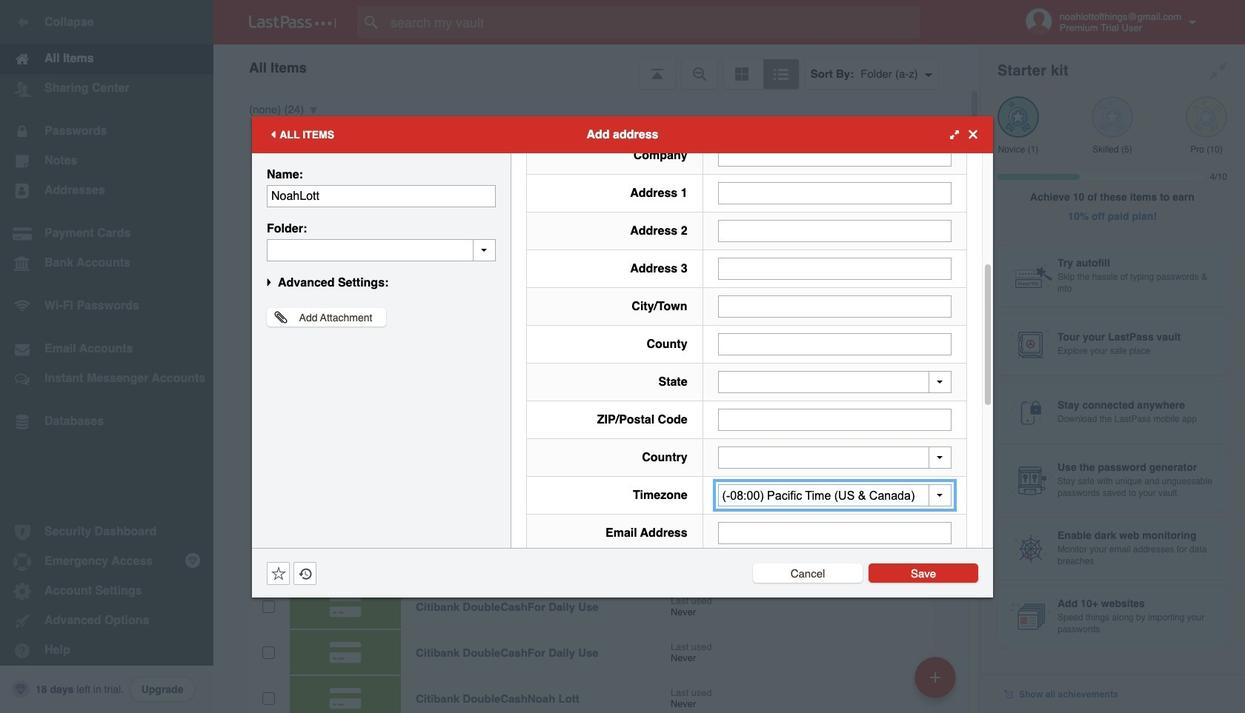 Task type: locate. For each thing, give the bounding box(es) containing it.
None text field
[[267, 185, 496, 207], [267, 239, 496, 261], [718, 258, 952, 280], [718, 296, 952, 318], [718, 371, 952, 394], [718, 409, 952, 431], [267, 185, 496, 207], [267, 239, 496, 261], [718, 258, 952, 280], [718, 296, 952, 318], [718, 371, 952, 394], [718, 409, 952, 431]]

main navigation navigation
[[0, 0, 214, 714]]

dialog
[[252, 116, 993, 598]]

None text field
[[718, 145, 952, 167], [718, 182, 952, 205], [718, 220, 952, 242], [718, 334, 952, 356], [718, 523, 952, 545], [718, 145, 952, 167], [718, 182, 952, 205], [718, 220, 952, 242], [718, 334, 952, 356], [718, 523, 952, 545]]

search my vault text field
[[357, 6, 950, 39]]

lastpass image
[[249, 16, 337, 29]]



Task type: describe. For each thing, give the bounding box(es) containing it.
new item image
[[930, 673, 941, 683]]

Search search field
[[357, 6, 950, 39]]

new item navigation
[[910, 653, 965, 714]]

vault options navigation
[[214, 44, 980, 89]]



Task type: vqa. For each thing, say whether or not it's contained in the screenshot.
New item element
no



